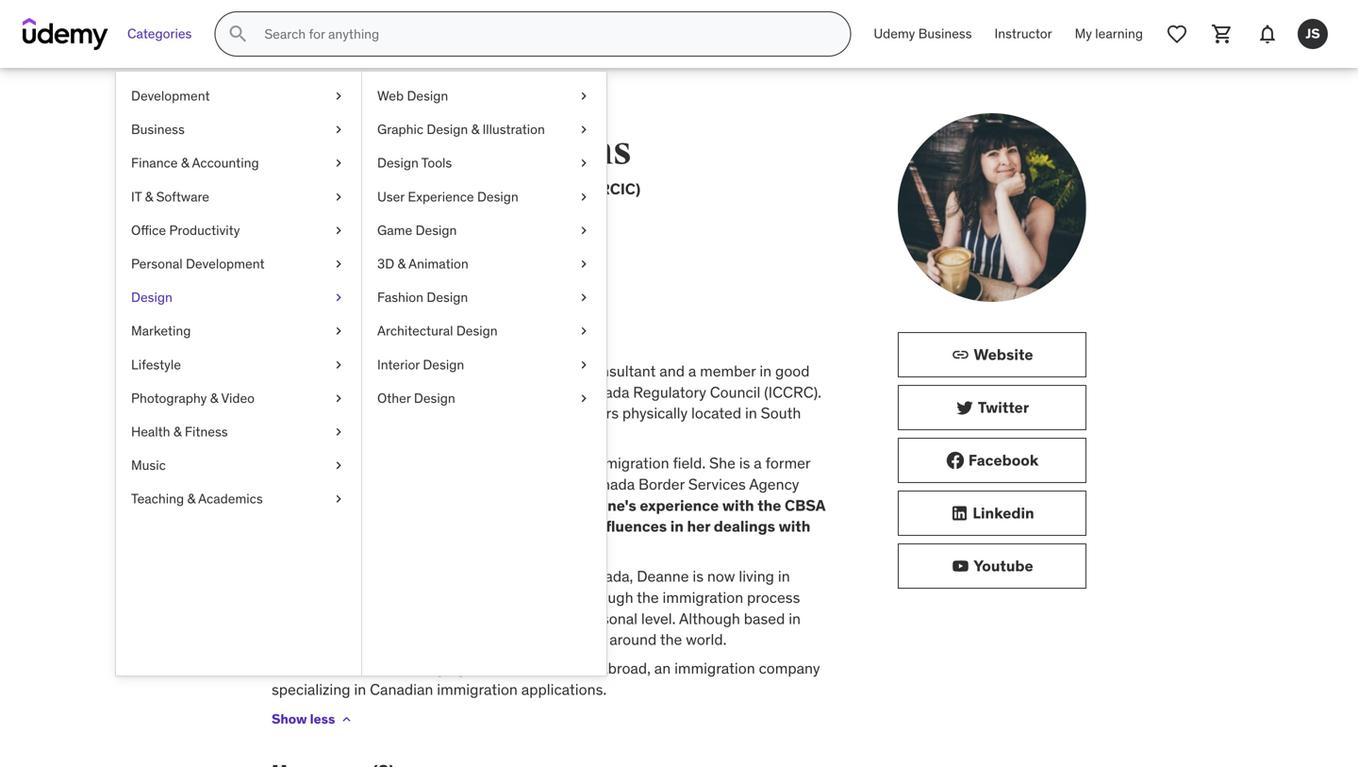 Task type: describe. For each thing, give the bounding box(es) containing it.
instructor for instructor deanne acres-lans regulated canadian immigration consultant (rcic)
[[272, 112, 357, 129]]

1 vertical spatial with
[[723, 496, 754, 515]]

photography & video
[[131, 389, 255, 406]]

personal development
[[131, 255, 265, 272]]

(please note that deanne's experience with the cbsa does not afford her any privileges/priority or influences in her dealings with any government agencies on any applications).
[[272, 496, 826, 557]]

agency
[[749, 474, 800, 494]]

immigration inside instructor deanne acres-lans regulated canadian immigration consultant (rcic)
[[420, 179, 509, 198]]

xsmall image for marketing
[[331, 322, 346, 340]]

fashion design
[[377, 289, 468, 306]]

udemy business link
[[863, 11, 984, 57]]

ten
[[387, 453, 409, 473]]

lans
[[541, 126, 632, 175]]

xsmall image for health & fitness
[[331, 423, 346, 441]]

xsmall image for architectural design
[[576, 322, 592, 340]]

2 services from the left
[[689, 474, 746, 494]]

specializing
[[272, 680, 351, 699]]

& for photography & video
[[210, 389, 218, 406]]

xsmall image for web design
[[576, 87, 592, 105]]

experience inside 'deanne has over ten years of experience in the immigration field. she is a former border services officer, having worked for the canada border services agency (cbsa) for over five years'
[[469, 453, 544, 473]]

a up regulatory
[[689, 361, 697, 381]]

website
[[974, 345, 1034, 364]]

video
[[221, 389, 255, 406]]

in down the also
[[354, 680, 366, 699]]

it & software link
[[116, 180, 361, 214]]

website link
[[898, 332, 1087, 377]]

xsmall image for it & software
[[331, 188, 346, 206]]

officer,
[[383, 474, 431, 494]]

deanne acres-lans image
[[898, 113, 1087, 302]]

members
[[555, 403, 619, 423]]

xsmall image for 3d & animation
[[576, 255, 592, 273]]

africa. inside originally born and raised in british columbia canada, deanne is now living in johannesburg south africa. deanne has gone through the immigration process herself and is able to relate to her clients on a personal level. although based in south africa, deanne offers her services to clients around the world. deanne is also the managing director of canada abroad, an immigration company specializing in canadian immigration applications.
[[413, 588, 456, 607]]

web
[[377, 87, 404, 104]]

south inside deanne is a regulated canadian immigration consultant and a member in good standing with the immigration consultants of canada regulatory council (iccrc). deanne is currently the only active iccrc members physically located in south africa.
[[761, 403, 801, 423]]

around
[[610, 630, 657, 649]]

gone
[[543, 588, 577, 607]]

deanne down british
[[460, 588, 512, 607]]

about
[[272, 323, 324, 346]]

design for game
[[416, 222, 457, 239]]

on inside originally born and raised in british columbia canada, deanne is now living in johannesburg south africa. deanne has gone through the immigration process herself and is able to relate to her clients on a personal level. although based in south africa, deanne offers her services to clients around the world. deanne is also the managing director of canada abroad, an immigration company specializing in canadian immigration applications.
[[547, 609, 564, 628]]

is down standing
[[328, 403, 339, 423]]

categories
[[127, 25, 192, 42]]

located
[[692, 403, 742, 423]]

raised
[[402, 567, 444, 586]]

applications.
[[522, 680, 607, 699]]

managing
[[399, 659, 465, 678]]

design down personal
[[131, 289, 172, 306]]

(rcic)
[[595, 179, 641, 198]]

she
[[710, 453, 736, 473]]

immigration down world.
[[675, 659, 755, 678]]

instructor link
[[984, 11, 1064, 57]]

consultant inside deanne is a regulated canadian immigration consultant and a member in good standing with the immigration consultants of canada regulatory council (iccrc). deanne is currently the only active iccrc members physically located in south africa.
[[582, 361, 656, 381]]

physically
[[623, 403, 688, 423]]

through
[[580, 588, 634, 607]]

1 border from the left
[[272, 474, 318, 494]]

0 horizontal spatial to
[[397, 609, 411, 628]]

architectural design
[[377, 322, 498, 339]]

1 vertical spatial over
[[345, 496, 374, 515]]

less
[[310, 710, 335, 727]]

on inside (please note that deanne's experience with the cbsa does not afford her any privileges/priority or influences in her dealings with any government agencies on any applications).
[[459, 538, 477, 557]]

finance
[[131, 154, 178, 171]]

five
[[378, 496, 402, 515]]

user experience design
[[377, 188, 519, 205]]

notifications image
[[1257, 23, 1279, 45]]

deanne inside 'deanne has over ten years of experience in the immigration field. she is a former border services officer, having worked for the canada border services agency (cbsa) for over five years'
[[272, 453, 324, 473]]

afford
[[338, 517, 381, 536]]

1 vertical spatial south
[[370, 588, 410, 607]]

a inside originally born and raised in british columbia canada, deanne is now living in johannesburg south africa. deanne has gone through the immigration process herself and is able to relate to her clients on a personal level. although based in south africa, deanne offers her services to clients around the world. deanne is also the managing director of canada abroad, an immigration company specializing in canadian immigration applications.
[[568, 609, 576, 628]]

1 vertical spatial years
[[406, 496, 442, 515]]

my
[[1075, 25, 1092, 42]]

director
[[469, 659, 523, 678]]

instructor deanne acres-lans regulated canadian immigration consultant (rcic)
[[272, 112, 641, 198]]

0 vertical spatial years
[[413, 453, 449, 473]]

is left now
[[693, 567, 704, 586]]

xsmall image for business
[[331, 120, 346, 139]]

2 border from the left
[[639, 474, 685, 494]]

& for it & software
[[145, 188, 153, 205]]

other design link
[[362, 381, 607, 415]]

user experience design link
[[362, 180, 607, 214]]

health & fitness link
[[116, 415, 361, 449]]

2 horizontal spatial any
[[481, 538, 506, 557]]

her left dealings
[[687, 517, 711, 536]]

design for fashion
[[427, 289, 468, 306]]

a inside 'deanne has over ten years of experience in the immigration field. she is a former border services officer, having worked for the canada border services agency (cbsa) for over five years'
[[754, 453, 762, 473]]

canada inside 'deanne has over ten years of experience in the immigration field. she is a former border services officer, having worked for the canada border services agency (cbsa) for over five years'
[[584, 474, 635, 494]]

her up services at the left bottom of page
[[474, 609, 496, 628]]

(iccrc).
[[764, 382, 822, 402]]

instructor for instructor
[[995, 25, 1052, 42]]

of inside deanne is a regulated canadian immigration consultant and a member in good standing with the immigration consultants of canada regulatory council (iccrc). deanne is currently the only active iccrc members physically located in south africa.
[[561, 382, 575, 402]]

deanne inside instructor deanne acres-lans regulated canadian immigration consultant (rcic)
[[272, 126, 415, 175]]

0 vertical spatial over
[[355, 453, 384, 473]]

design for web
[[407, 87, 448, 104]]

dealings
[[714, 517, 776, 536]]

originally born and raised in british columbia canada, deanne is now living in johannesburg south africa. deanne has gone through the immigration process herself and is able to relate to her clients on a personal level. although based in south africa, deanne offers her services to clients around the world. deanne is also the managing director of canada abroad, an immigration company specializing in canadian immigration applications.
[[272, 567, 820, 699]]

that
[[538, 496, 567, 515]]

canadian inside instructor deanne acres-lans regulated canadian immigration consultant (rcic)
[[349, 179, 417, 198]]

and inside deanne is a regulated canadian immigration consultant and a member in good standing with the immigration consultants of canada regulatory council (iccrc). deanne is currently the only active iccrc members physically located in south africa.
[[660, 361, 685, 381]]

deanne up specializing
[[272, 659, 324, 678]]

xsmall image for music
[[331, 456, 346, 475]]

it & software
[[131, 188, 209, 205]]

3d & animation
[[377, 255, 469, 272]]

finance & accounting
[[131, 154, 259, 171]]

teaching & academics
[[131, 490, 263, 507]]

personal
[[580, 609, 638, 628]]

relate
[[414, 609, 453, 628]]

consultants
[[477, 382, 558, 402]]

deanne's
[[571, 496, 637, 515]]

xsmall image for show less
[[339, 712, 354, 727]]

although
[[679, 609, 741, 628]]

0 horizontal spatial clients
[[499, 609, 544, 628]]

deanne up standing
[[275, 361, 328, 381]]

does
[[272, 517, 307, 536]]

canadian inside originally born and raised in british columbia canada, deanne is now living in johannesburg south africa. deanne has gone through the immigration process herself and is able to relate to her clients on a personal level. although based in south africa, deanne offers her services to clients around the world. deanne is also the managing director of canada abroad, an immigration company specializing in canadian immigration applications.
[[370, 680, 433, 699]]

web design link
[[362, 79, 607, 113]]

categories button
[[116, 11, 203, 57]]

221
[[384, 251, 422, 279]]

interior
[[377, 356, 420, 373]]

fashion
[[377, 289, 424, 306]]

canada inside deanne is a regulated canadian immigration consultant and a member in good standing with the immigration consultants of canada regulatory council (iccrc). deanne is currently the only active iccrc members physically located in south africa.
[[578, 382, 630, 402]]

africa,
[[315, 630, 358, 649]]

deanne down standing
[[272, 403, 324, 423]]

in down council
[[745, 403, 757, 423]]

design for interior
[[423, 356, 464, 373]]

able
[[365, 609, 394, 628]]

small image for website
[[951, 345, 970, 364]]

council
[[710, 382, 761, 402]]

with inside deanne is a regulated canadian immigration consultant and a member in good standing with the immigration consultants of canada regulatory council (iccrc). deanne is currently the only active iccrc members physically located in south africa.
[[334, 382, 363, 402]]

having
[[434, 474, 479, 494]]

agencies
[[391, 538, 456, 557]]

canada inside originally born and raised in british columbia canada, deanne is now living in johannesburg south africa. deanne has gone through the immigration process herself and is able to relate to her clients on a personal level. although based in south africa, deanne offers her services to clients around the world. deanne is also the managing director of canada abroad, an immigration company specializing in canadian immigration applications.
[[544, 659, 595, 678]]

world.
[[686, 630, 727, 649]]

design tools
[[377, 154, 452, 171]]

2 vertical spatial immigration
[[392, 382, 473, 402]]

lifestyle
[[131, 356, 181, 373]]

design inside 'link'
[[377, 154, 419, 171]]

1 horizontal spatial for
[[536, 474, 554, 494]]

me
[[328, 323, 354, 346]]

an
[[655, 659, 671, 678]]

show less button
[[272, 700, 354, 738]]

xsmall image for lifestyle
[[331, 355, 346, 374]]

graphic design & illustration link
[[362, 113, 607, 146]]

xsmall image for interior design
[[576, 355, 592, 374]]

design for graphic
[[427, 121, 468, 138]]

personal development link
[[116, 247, 361, 281]]

development inside 'personal development' link
[[186, 255, 265, 272]]

design for architectural
[[456, 322, 498, 339]]

illustration
[[483, 121, 545, 138]]

marketing link
[[116, 314, 361, 348]]

of inside 'deanne has over ten years of experience in the immigration field. she is a former border services officer, having worked for the canada border services agency (cbsa) for over five years'
[[453, 453, 466, 473]]

or
[[574, 517, 589, 536]]

1 horizontal spatial to
[[456, 609, 470, 628]]

british
[[463, 567, 507, 586]]



Task type: locate. For each thing, give the bounding box(es) containing it.
productivity
[[169, 222, 240, 239]]

regulated inside deanne is a regulated canadian immigration consultant and a member in good standing with the immigration consultants of canada regulatory council (iccrc). deanne is currently the only active iccrc members physically located in south africa.
[[357, 361, 427, 381]]

0 vertical spatial of
[[561, 382, 575, 402]]

experience down field.
[[640, 496, 719, 515]]

design down the architectural design
[[423, 356, 464, 373]]

learning
[[1096, 25, 1143, 42]]

also
[[342, 659, 370, 678]]

xsmall image inside other design link
[[576, 389, 592, 408]]

business inside business link
[[131, 121, 185, 138]]

living
[[739, 567, 775, 586]]

personal
[[131, 255, 183, 272]]

health & fitness
[[131, 423, 228, 440]]

has left ten in the left bottom of the page
[[328, 453, 351, 473]]

wishlist image
[[1166, 23, 1189, 45]]

has inside 'deanne has over ten years of experience in the immigration field. she is a former border services officer, having worked for the canada border services agency (cbsa) for over five years'
[[328, 453, 351, 473]]

canada up 'applications.'
[[544, 659, 595, 678]]

development down categories dropdown button on the left top
[[131, 87, 210, 104]]

1 vertical spatial africa.
[[413, 588, 456, 607]]

design up tools
[[427, 121, 468, 138]]

design down fashion design link
[[456, 322, 498, 339]]

& right it
[[145, 188, 153, 205]]

xsmall image inside finance & accounting link
[[331, 154, 346, 172]]

in left good
[[760, 361, 772, 381]]

& right teaching
[[187, 490, 195, 507]]

0 vertical spatial has
[[328, 453, 351, 473]]

1 vertical spatial clients
[[562, 630, 606, 649]]

applications).
[[509, 538, 607, 557]]

& for health & fitness
[[174, 423, 182, 440]]

office productivity link
[[116, 214, 361, 247]]

0 vertical spatial south
[[761, 403, 801, 423]]

south up able
[[370, 588, 410, 607]]

xsmall image inside business link
[[331, 120, 346, 139]]

regulated inside instructor deanne acres-lans regulated canadian immigration consultant (rcic)
[[272, 179, 346, 198]]

1 vertical spatial development
[[186, 255, 265, 272]]

of
[[561, 382, 575, 402], [453, 453, 466, 473], [527, 659, 540, 678]]

0 horizontal spatial services
[[321, 474, 379, 494]]

1 horizontal spatial any
[[411, 517, 436, 536]]

xsmall image inside show less button
[[339, 712, 354, 727]]

herself
[[272, 609, 318, 628]]

animation
[[409, 255, 469, 272]]

former
[[766, 453, 811, 473]]

& for teaching & academics
[[187, 490, 195, 507]]

students
[[305, 227, 361, 244]]

consultant up the members
[[582, 361, 656, 381]]

finance & accounting link
[[116, 146, 361, 180]]

& right 3d
[[398, 255, 406, 272]]

js link
[[1291, 11, 1336, 57]]

udemy image
[[23, 18, 108, 50]]

africa. down standing
[[272, 425, 315, 444]]

of up having
[[453, 453, 466, 473]]

xsmall image inside music link
[[331, 456, 346, 475]]

services
[[321, 474, 379, 494], [689, 474, 746, 494]]

immigration
[[589, 453, 669, 473], [663, 588, 744, 607], [675, 659, 755, 678], [437, 680, 518, 699]]

tools
[[421, 154, 452, 171]]

has inside originally born and raised in british columbia canada, deanne is now living in johannesburg south africa. deanne has gone through the immigration process herself and is able to relate to her clients on a personal level. although based in south africa, deanne offers her services to clients around the world. deanne is also the managing director of canada abroad, an immigration company specializing in canadian immigration applications.
[[516, 588, 539, 607]]

0 horizontal spatial africa.
[[272, 425, 315, 444]]

south down the (iccrc).
[[761, 403, 801, 423]]

xsmall image for fashion design
[[576, 288, 592, 307]]

xsmall image for finance & accounting
[[331, 154, 346, 172]]

on down gone in the left bottom of the page
[[547, 609, 564, 628]]

xsmall image for user experience design
[[576, 188, 592, 206]]

small image left 'website'
[[951, 345, 970, 364]]

is inside 'deanne has over ten years of experience in the immigration field. she is a former border services officer, having worked for the canada border services agency (cbsa) for over five years'
[[739, 453, 750, 473]]

1 vertical spatial on
[[547, 609, 564, 628]]

xsmall image inside the lifestyle link
[[331, 355, 346, 374]]

deanne is a regulated canadian immigration consultant and a member in good standing with the immigration consultants of canada regulatory council (iccrc). deanne is currently the only active iccrc members physically located in south africa.
[[272, 361, 822, 444]]

years down officer,
[[406, 496, 442, 515]]

2 vertical spatial south
[[272, 630, 312, 649]]

canada
[[578, 382, 630, 402], [584, 474, 635, 494], [544, 659, 595, 678]]

1 vertical spatial business
[[131, 121, 185, 138]]

0 vertical spatial immigration
[[420, 179, 509, 198]]

border down field.
[[639, 474, 685, 494]]

1 horizontal spatial border
[[639, 474, 685, 494]]

born
[[339, 567, 370, 586]]

regulated up 'other'
[[357, 361, 427, 381]]

in right raised
[[447, 567, 459, 586]]

business right udemy
[[919, 25, 972, 42]]

to right able
[[397, 609, 411, 628]]

2 vertical spatial small image
[[951, 557, 970, 576]]

instructor inside "instructor" link
[[995, 25, 1052, 42]]

services
[[485, 630, 541, 649]]

deanne
[[272, 126, 415, 175], [275, 361, 328, 381], [272, 403, 324, 423], [272, 453, 324, 473], [637, 567, 689, 586], [460, 588, 512, 607], [362, 630, 414, 649], [272, 659, 324, 678]]

immigration up although
[[663, 588, 744, 607]]

0 vertical spatial experience
[[469, 453, 544, 473]]

0 horizontal spatial on
[[459, 538, 477, 557]]

consultant down lans
[[512, 179, 591, 198]]

cbsa
[[785, 496, 826, 515]]

xsmall image inside interior design link
[[576, 355, 592, 374]]

linkedin link
[[898, 491, 1087, 536]]

0 horizontal spatial and
[[322, 609, 347, 628]]

is left the also
[[328, 659, 339, 678]]

1 horizontal spatial instructor
[[995, 25, 1052, 42]]

1 horizontal spatial business
[[919, 25, 972, 42]]

0 vertical spatial small image
[[951, 345, 970, 364]]

1 vertical spatial has
[[516, 588, 539, 607]]

music link
[[116, 449, 361, 482]]

clients down personal
[[562, 630, 606, 649]]

1 vertical spatial instructor
[[272, 112, 357, 129]]

her right "offers"
[[460, 630, 482, 649]]

small image inside youtube link
[[951, 557, 970, 576]]

design down the animation
[[427, 289, 468, 306]]

small image inside website link
[[951, 345, 970, 364]]

not
[[310, 517, 334, 536]]

xsmall image for design tools
[[576, 154, 592, 172]]

0 vertical spatial for
[[536, 474, 554, 494]]

africa. up relate
[[413, 588, 456, 607]]

in down process
[[789, 609, 801, 628]]

company
[[759, 659, 820, 678]]

development down office productivity link
[[186, 255, 265, 272]]

in inside 'deanne has over ten years of experience in the immigration field. she is a former border services officer, having worked for the canada border services agency (cbsa) for over five years'
[[547, 453, 559, 473]]

2 horizontal spatial with
[[779, 517, 811, 536]]

2 horizontal spatial to
[[544, 630, 558, 649]]

instructor inside instructor deanne acres-lans regulated canadian immigration consultant (rcic)
[[272, 112, 357, 129]]

government
[[300, 538, 388, 557]]

xsmall image inside 'architectural design' link
[[576, 322, 592, 340]]

xsmall image
[[331, 87, 346, 105], [576, 87, 592, 105], [576, 120, 592, 139], [331, 154, 346, 172], [331, 188, 346, 206], [331, 255, 346, 273], [331, 322, 346, 340], [576, 322, 592, 340], [331, 355, 346, 374], [331, 456, 346, 475], [331, 490, 346, 508], [339, 712, 354, 727]]

small image inside facebook link
[[946, 451, 965, 470]]

0 horizontal spatial has
[[328, 453, 351, 473]]

design up the animation
[[416, 222, 457, 239]]

xsmall image for photography & video
[[331, 389, 346, 408]]

in up process
[[778, 567, 790, 586]]

1 horizontal spatial and
[[373, 567, 399, 586]]

0 horizontal spatial with
[[334, 382, 363, 402]]

1 vertical spatial small image
[[956, 398, 974, 417]]

music
[[131, 457, 166, 474]]

1 horizontal spatial africa.
[[413, 588, 456, 607]]

0 horizontal spatial border
[[272, 474, 318, 494]]

2 vertical spatial of
[[527, 659, 540, 678]]

immigration down director
[[437, 680, 518, 699]]

any down privileges/priority
[[481, 538, 506, 557]]

deanne up user on the top left
[[272, 126, 415, 175]]

business up finance
[[131, 121, 185, 138]]

xsmall image inside fashion design link
[[576, 288, 592, 307]]

is down me
[[331, 361, 342, 381]]

facebook
[[969, 450, 1039, 470]]

office
[[131, 222, 166, 239]]

total students
[[272, 227, 361, 244]]

1 vertical spatial and
[[373, 567, 399, 586]]

0 vertical spatial business
[[919, 25, 972, 42]]

columbia
[[511, 567, 575, 586]]

1 vertical spatial immigration
[[497, 361, 579, 381]]

the inside (please note that deanne's experience with the cbsa does not afford her any privileges/priority or influences in her dealings with any government agencies on any applications).
[[758, 496, 782, 515]]

xsmall image for graphic design & illustration
[[576, 120, 592, 139]]

over up afford
[[345, 496, 374, 515]]

instructor up finance & accounting link on the top left of page
[[272, 112, 357, 129]]

1 services from the left
[[321, 474, 379, 494]]

1 horizontal spatial south
[[370, 588, 410, 607]]

border up (cbsa)
[[272, 474, 318, 494]]

1 horizontal spatial has
[[516, 588, 539, 607]]

xsmall image for office productivity
[[331, 221, 346, 240]]

js
[[1306, 25, 1321, 42]]

standing
[[272, 382, 330, 402]]

johannesburg
[[272, 588, 366, 607]]

her down the 'five' at bottom
[[384, 517, 408, 536]]

small image for linkedin
[[950, 504, 969, 523]]

2 horizontal spatial of
[[561, 382, 575, 402]]

1 horizontal spatial clients
[[562, 630, 606, 649]]

note
[[502, 496, 534, 515]]

photography
[[131, 389, 207, 406]]

design link
[[116, 281, 361, 314]]

small image
[[946, 451, 965, 470], [950, 504, 969, 523]]

over left ten in the left bottom of the page
[[355, 453, 384, 473]]

is left able
[[350, 609, 361, 628]]

and up regulatory
[[660, 361, 685, 381]]

0 horizontal spatial for
[[323, 496, 342, 515]]

& left video
[[210, 389, 218, 406]]

immigration inside 'deanne has over ten years of experience in the immigration field. she is a former border services officer, having worked for the canada border services agency (cbsa) for over five years'
[[589, 453, 669, 473]]

1 vertical spatial for
[[323, 496, 342, 515]]

the
[[366, 382, 388, 402], [563, 453, 585, 473], [558, 474, 580, 494], [758, 496, 782, 515], [637, 588, 659, 607], [660, 630, 682, 649], [373, 659, 395, 678]]

small image left linkedin
[[950, 504, 969, 523]]

design right web
[[407, 87, 448, 104]]

1 horizontal spatial experience
[[640, 496, 719, 515]]

& for 3d & animation
[[398, 255, 406, 272]]

in inside (please note that deanne's experience with the cbsa does not afford her any privileges/priority or influences in her dealings with any government agencies on any applications).
[[671, 517, 684, 536]]

the inside deanne is a regulated canadian immigration consultant and a member in good standing with the immigration consultants of canada regulatory council (iccrc). deanne is currently the only active iccrc members physically located in south africa.
[[366, 382, 388, 402]]

deanne up "level."
[[637, 567, 689, 586]]

services up afford
[[321, 474, 379, 494]]

2 horizontal spatial and
[[660, 361, 685, 381]]

business link
[[116, 113, 361, 146]]

xsmall image for teaching & academics
[[331, 490, 346, 508]]

is right she
[[739, 453, 750, 473]]

3d & animation link
[[362, 247, 607, 281]]

immigration up deanne's
[[589, 453, 669, 473]]

a down gone in the left bottom of the page
[[568, 609, 576, 628]]

clients up services at the left bottom of page
[[499, 609, 544, 628]]

architectural design link
[[362, 314, 607, 348]]

xsmall image for other design
[[576, 389, 592, 408]]

shopping cart with 0 items image
[[1211, 23, 1234, 45]]

2 horizontal spatial south
[[761, 403, 801, 423]]

office productivity
[[131, 222, 240, 239]]

0 horizontal spatial of
[[453, 453, 466, 473]]

design inside "link"
[[427, 121, 468, 138]]

1 horizontal spatial of
[[527, 659, 540, 678]]

xsmall image for development
[[331, 87, 346, 105]]

xsmall image inside user experience design link
[[576, 188, 592, 206]]

1 vertical spatial canadian
[[430, 361, 494, 381]]

total
[[272, 227, 302, 244]]

0 vertical spatial development
[[131, 87, 210, 104]]

2 vertical spatial and
[[322, 609, 347, 628]]

0 horizontal spatial business
[[131, 121, 185, 138]]

canadian up other design link
[[430, 361, 494, 381]]

game
[[377, 222, 412, 239]]

1 vertical spatial consultant
[[582, 361, 656, 381]]

business inside udemy business link
[[919, 25, 972, 42]]

xsmall image for game design
[[576, 221, 592, 240]]

small image for twitter
[[956, 398, 974, 417]]

deanne down able
[[362, 630, 414, 649]]

xsmall image inside the design link
[[331, 288, 346, 307]]

photography & video link
[[116, 381, 361, 415]]

xsmall image inside design tools 'link'
[[576, 154, 592, 172]]

fitness
[[185, 423, 228, 440]]

small image left facebook
[[946, 451, 965, 470]]

small image for youtube
[[951, 557, 970, 576]]

xsmall image
[[331, 120, 346, 139], [576, 154, 592, 172], [576, 188, 592, 206], [331, 221, 346, 240], [576, 221, 592, 240], [576, 255, 592, 273], [331, 288, 346, 307], [576, 288, 592, 307], [576, 355, 592, 374], [331, 389, 346, 408], [576, 389, 592, 408], [331, 423, 346, 441]]

with up dealings
[[723, 496, 754, 515]]

3d
[[377, 255, 394, 272]]

canada,
[[578, 567, 633, 586]]

originally
[[272, 567, 335, 586]]

and right born
[[373, 567, 399, 586]]

& right finance
[[181, 154, 189, 171]]

other design
[[377, 389, 455, 406]]

2 vertical spatial canadian
[[370, 680, 433, 699]]

canadian down managing
[[370, 680, 433, 699]]

years up officer,
[[413, 453, 449, 473]]

0 vertical spatial clients
[[499, 609, 544, 628]]

border
[[272, 474, 318, 494], [639, 474, 685, 494]]

1 vertical spatial of
[[453, 453, 466, 473]]

0 horizontal spatial regulated
[[272, 179, 346, 198]]

experience inside (please note that deanne's experience with the cbsa does not afford her any privileges/priority or influences in her dealings with any government agencies on any applications).
[[640, 496, 719, 515]]

with
[[334, 382, 363, 402], [723, 496, 754, 515], [779, 517, 811, 536]]

xsmall image inside 'personal development' link
[[331, 255, 346, 273]]

xsmall image inside photography & video link
[[331, 389, 346, 408]]

0 vertical spatial small image
[[946, 451, 965, 470]]

xsmall image inside the game design link
[[576, 221, 592, 240]]

services down she
[[689, 474, 746, 494]]

&
[[471, 121, 480, 138], [181, 154, 189, 171], [145, 188, 153, 205], [398, 255, 406, 272], [210, 389, 218, 406], [174, 423, 182, 440], [187, 490, 195, 507]]

0 horizontal spatial experience
[[469, 453, 544, 473]]

design down 'interior design'
[[414, 389, 455, 406]]

0 vertical spatial canada
[[578, 382, 630, 402]]

small image inside twitter link
[[956, 398, 974, 417]]

on up british
[[459, 538, 477, 557]]

1 horizontal spatial regulated
[[357, 361, 427, 381]]

in up that
[[547, 453, 559, 473]]

& inside "link"
[[471, 121, 480, 138]]

xsmall image inside "marketing" link
[[331, 322, 346, 340]]

0 vertical spatial consultant
[[512, 179, 591, 198]]

xsmall image inside graphic design & illustration "link"
[[576, 120, 592, 139]]

of inside originally born and raised in british columbia canada, deanne is now living in johannesburg south africa. deanne has gone through the immigration process herself and is able to relate to her clients on a personal level. although based in south africa, deanne offers her services to clients around the world. deanne is also the managing director of canada abroad, an immigration company specializing in canadian immigration applications.
[[527, 659, 540, 678]]

consultant inside instructor deanne acres-lans regulated canadian immigration consultant (rcic)
[[512, 179, 591, 198]]

in right influences
[[671, 517, 684, 536]]

with up 'currently'
[[334, 382, 363, 402]]

xsmall image for personal development
[[331, 255, 346, 273]]

small image left youtube
[[951, 557, 970, 576]]

a down me
[[346, 361, 354, 381]]

africa. inside deanne is a regulated canadian immigration consultant and a member in good standing with the immigration consultants of canada regulatory council (iccrc). deanne is currently the only active iccrc members physically located in south africa.
[[272, 425, 315, 444]]

0 horizontal spatial instructor
[[272, 112, 357, 129]]

regulated up the total students
[[272, 179, 346, 198]]

& down web design link on the left top of the page
[[471, 121, 480, 138]]

1 vertical spatial regulated
[[357, 361, 427, 381]]

canadian inside deanne is a regulated canadian immigration consultant and a member in good standing with the immigration consultants of canada regulatory council (iccrc). deanne is currently the only active iccrc members physically located in south africa.
[[430, 361, 494, 381]]

design down design tools 'link'
[[477, 188, 519, 205]]

for up that
[[536, 474, 554, 494]]

0 vertical spatial regulated
[[272, 179, 346, 198]]

south
[[761, 403, 801, 423], [370, 588, 410, 607], [272, 630, 312, 649]]

development
[[131, 87, 210, 104], [186, 255, 265, 272]]

1 vertical spatial canada
[[584, 474, 635, 494]]

2 vertical spatial canada
[[544, 659, 595, 678]]

2 vertical spatial with
[[779, 517, 811, 536]]

0 vertical spatial canadian
[[349, 179, 417, 198]]

currently
[[342, 403, 402, 423]]

development inside development link
[[131, 87, 210, 104]]

member
[[700, 361, 756, 381]]

xsmall image inside development link
[[331, 87, 346, 105]]

xsmall image inside teaching & academics link
[[331, 490, 346, 508]]

deanne up (cbsa)
[[272, 453, 324, 473]]

interior design link
[[362, 348, 607, 381]]

instructor
[[995, 25, 1052, 42], [272, 112, 357, 129]]

experience
[[469, 453, 544, 473], [640, 496, 719, 515]]

0 horizontal spatial south
[[272, 630, 312, 649]]

canada up deanne's
[[584, 474, 635, 494]]

clients
[[499, 609, 544, 628], [562, 630, 606, 649]]

process
[[747, 588, 800, 607]]

for up the not
[[323, 496, 342, 515]]

accounting
[[192, 154, 259, 171]]

small image for facebook
[[946, 451, 965, 470]]

design for other
[[414, 389, 455, 406]]

& for finance & accounting
[[181, 154, 189, 171]]

consultant
[[512, 179, 591, 198], [582, 361, 656, 381]]

0 vertical spatial and
[[660, 361, 685, 381]]

0 vertical spatial instructor
[[995, 25, 1052, 42]]

south down "herself"
[[272, 630, 312, 649]]

instructor left my
[[995, 25, 1052, 42]]

small image inside linkedin link
[[950, 504, 969, 523]]

based
[[744, 609, 785, 628]]

to right services at the left bottom of page
[[544, 630, 558, 649]]

facebook link
[[898, 438, 1087, 483]]

xsmall image for design
[[331, 288, 346, 307]]

0 horizontal spatial any
[[272, 538, 297, 557]]

xsmall image inside office productivity link
[[331, 221, 346, 240]]

1 vertical spatial small image
[[950, 504, 969, 523]]

0 vertical spatial with
[[334, 382, 363, 402]]

1 horizontal spatial with
[[723, 496, 754, 515]]

teaching & academics link
[[116, 482, 361, 516]]

xsmall image inside web design link
[[576, 87, 592, 105]]

it
[[131, 188, 142, 205]]

xsmall image inside it & software link
[[331, 188, 346, 206]]

1 vertical spatial experience
[[640, 496, 719, 515]]

africa.
[[272, 425, 315, 444], [413, 588, 456, 607]]

small image
[[951, 345, 970, 364], [956, 398, 974, 417], [951, 557, 970, 576]]

canadian down "design tools"
[[349, 179, 417, 198]]

& right health
[[174, 423, 182, 440]]

0 vertical spatial africa.
[[272, 425, 315, 444]]

1 horizontal spatial on
[[547, 609, 564, 628]]

0 vertical spatial on
[[459, 538, 477, 557]]

design down graphic
[[377, 154, 419, 171]]

of down services at the left bottom of page
[[527, 659, 540, 678]]

good
[[776, 361, 810, 381]]

experience up worked
[[469, 453, 544, 473]]

any up agencies
[[411, 517, 436, 536]]

submit search image
[[227, 23, 249, 45]]

Search for anything text field
[[261, 18, 828, 50]]

xsmall image inside 3d & animation link
[[576, 255, 592, 273]]

small image left twitter in the bottom of the page
[[956, 398, 974, 417]]

1 horizontal spatial services
[[689, 474, 746, 494]]

xsmall image inside health & fitness link
[[331, 423, 346, 441]]



Task type: vqa. For each thing, say whether or not it's contained in the screenshot.
WINDOWS to the right
no



